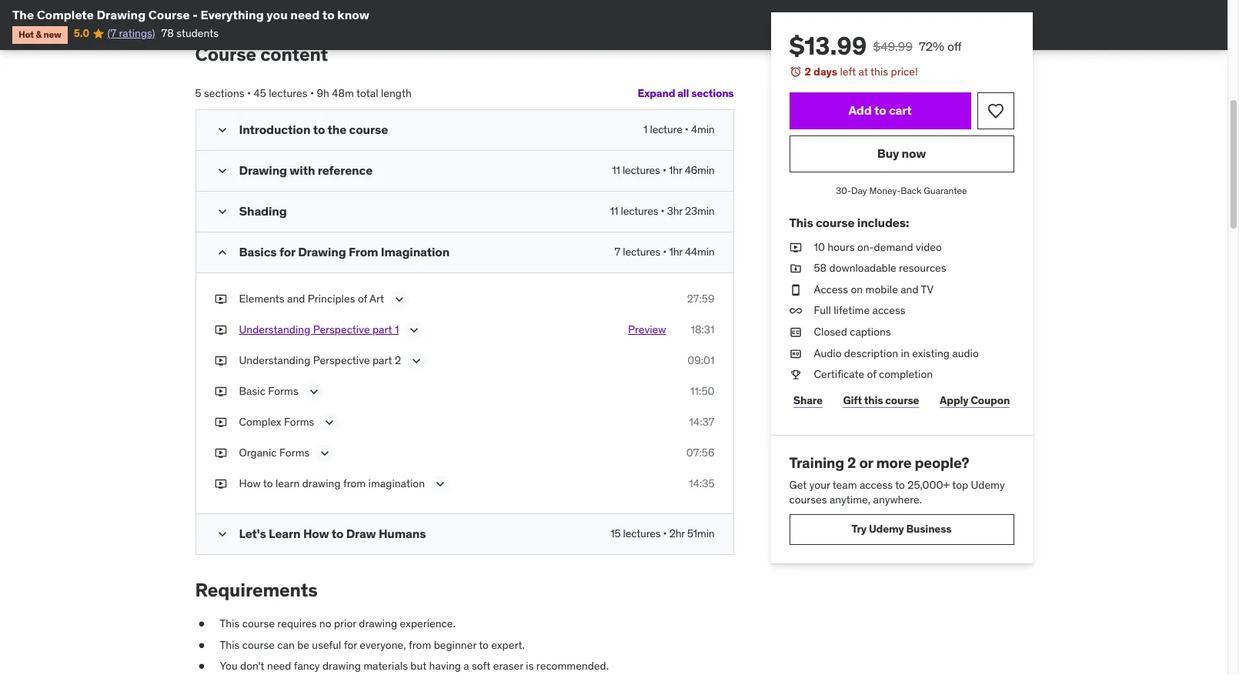 Task type: vqa. For each thing, say whether or not it's contained in the screenshot.
the rightmost from
yes



Task type: locate. For each thing, give the bounding box(es) containing it.
1 vertical spatial drawing
[[239, 162, 287, 177]]

xsmall image
[[790, 282, 802, 297], [214, 291, 227, 307], [214, 322, 227, 337], [790, 325, 802, 340], [790, 346, 802, 361], [790, 367, 802, 382], [195, 617, 208, 632], [195, 638, 208, 653], [195, 659, 208, 675]]

udemy inside the "training 2 or more people? get your team access to 25,000+ top udemy courses anytime, anywhere."
[[971, 478, 1005, 492]]

1 vertical spatial access
[[860, 478, 893, 492]]

udemy
[[971, 478, 1005, 492], [869, 522, 904, 536]]

small image for let's learn how to draw humans
[[214, 526, 230, 542]]

basic
[[239, 384, 266, 398]]

2 part from the top
[[373, 353, 392, 367]]

demand
[[874, 240, 914, 254]]

0 horizontal spatial udemy
[[869, 522, 904, 536]]

1 horizontal spatial and
[[901, 282, 919, 296]]

5
[[195, 86, 201, 100]]

small image for introduction
[[214, 122, 230, 137]]

2 1hr from the top
[[669, 244, 683, 258]]

4min
[[691, 122, 715, 136]]

0 horizontal spatial drawing
[[97, 7, 146, 22]]

1 vertical spatial 1hr
[[669, 244, 683, 258]]

• for let's learn how to draw humans
[[663, 526, 667, 540]]

content
[[260, 42, 328, 66]]

1 vertical spatial this
[[220, 617, 240, 631]]

2 vertical spatial drawing
[[298, 244, 346, 259]]

forms right basic
[[268, 384, 299, 398]]

beginner
[[434, 638, 477, 652]]

0 vertical spatial understanding
[[239, 322, 311, 336]]

small image
[[214, 204, 230, 219], [214, 526, 230, 542]]

shading
[[239, 203, 287, 218]]

1 vertical spatial this
[[865, 394, 883, 408]]

1 horizontal spatial from
[[409, 638, 431, 652]]

for down prior
[[344, 638, 357, 652]]

course down requirements
[[242, 617, 275, 631]]

1 vertical spatial part
[[373, 353, 392, 367]]

&
[[36, 29, 42, 40]]

from left "imagination"
[[343, 476, 366, 490]]

course down students
[[195, 42, 256, 66]]

1 vertical spatial forms
[[284, 415, 314, 428]]

0 horizontal spatial of
[[358, 291, 367, 305]]

1 horizontal spatial of
[[867, 367, 877, 381]]

how down organic
[[239, 476, 261, 490]]

• left 44min
[[663, 244, 667, 258]]

0 vertical spatial show lecture description image
[[392, 291, 407, 307]]

0 vertical spatial forms
[[268, 384, 299, 398]]

lectures right 7
[[623, 244, 661, 258]]

1 vertical spatial 1
[[395, 322, 399, 336]]

1 vertical spatial small image
[[214, 526, 230, 542]]

2 vertical spatial small image
[[214, 244, 230, 260]]

sections right '5'
[[204, 86, 245, 100]]

0 horizontal spatial from
[[343, 476, 366, 490]]

this for this course includes:
[[790, 215, 814, 231]]

try udemy business
[[852, 522, 952, 536]]

0 vertical spatial udemy
[[971, 478, 1005, 492]]

perspective down the understanding perspective part 1 button
[[313, 353, 370, 367]]

78 students
[[161, 26, 219, 40]]

2 vertical spatial drawing
[[323, 659, 361, 673]]

lectures up 11 lectures • 3hr 23min
[[623, 163, 660, 177]]

audio
[[953, 346, 979, 360]]

9h 48m
[[317, 86, 354, 100]]

course down completion
[[886, 394, 920, 408]]

2 perspective from the top
[[313, 353, 370, 367]]

try
[[852, 522, 867, 536]]

drawing right learn
[[302, 476, 341, 490]]

2 horizontal spatial drawing
[[298, 244, 346, 259]]

small image left "shading"
[[214, 204, 230, 219]]

course up hours
[[816, 215, 855, 231]]

drawing down useful
[[323, 659, 361, 673]]

understanding down elements
[[239, 322, 311, 336]]

1 horizontal spatial course
[[195, 42, 256, 66]]

2 inside the "training 2 or more people? get your team access to 25,000+ top udemy courses anytime, anywhere."
[[848, 453, 856, 472]]

1 vertical spatial perspective
[[313, 353, 370, 367]]

2 horizontal spatial show lecture description image
[[409, 353, 424, 368]]

0 horizontal spatial how
[[239, 476, 261, 490]]

lectures for basics for drawing from imagination
[[623, 244, 661, 258]]

0 vertical spatial part
[[373, 322, 392, 336]]

and left tv
[[901, 282, 919, 296]]

drawing up the everyone,
[[359, 617, 397, 631]]

of down description
[[867, 367, 877, 381]]

expert.
[[491, 638, 525, 652]]

need down can
[[267, 659, 291, 673]]

2 days left at this price!
[[805, 65, 918, 79]]

lectures left 3hr
[[621, 204, 659, 218]]

11 up 11 lectures • 3hr 23min
[[612, 163, 620, 177]]

course
[[349, 121, 388, 137], [816, 215, 855, 231], [886, 394, 920, 408], [242, 617, 275, 631], [242, 638, 275, 652]]

share
[[794, 394, 823, 408]]

coupon
[[971, 394, 1010, 408]]

0 vertical spatial 11
[[612, 163, 620, 177]]

course for this course requires no prior drawing experience.
[[242, 617, 275, 631]]

lectures for shading
[[621, 204, 659, 218]]

course for this course can be useful for everyone, from beginner to expert.
[[242, 638, 275, 652]]

resources
[[899, 261, 947, 275]]

•
[[247, 86, 251, 100], [310, 86, 314, 100], [685, 122, 689, 136], [663, 163, 667, 177], [661, 204, 665, 218], [663, 244, 667, 258], [663, 526, 667, 540]]

sections
[[204, 86, 245, 100], [692, 86, 734, 100]]

• left "2hr"
[[663, 526, 667, 540]]

anywhere.
[[874, 493, 922, 507]]

• left 46min
[[663, 163, 667, 177]]

captions
[[850, 325, 891, 339]]

2hr
[[670, 526, 685, 540]]

0 vertical spatial small image
[[214, 204, 230, 219]]

11:50
[[691, 384, 715, 398]]

lectures right the 45
[[269, 86, 308, 100]]

understanding up basic forms
[[239, 353, 311, 367]]

forms
[[268, 384, 299, 398], [284, 415, 314, 428], [279, 445, 310, 459]]

you
[[220, 659, 238, 673]]

sections right "all"
[[692, 86, 734, 100]]

1 small image from the top
[[214, 122, 230, 137]]

how
[[239, 476, 261, 490], [303, 526, 329, 541]]

small image for shading
[[214, 204, 230, 219]]

0 vertical spatial drawing
[[302, 476, 341, 490]]

show lecture description image
[[407, 322, 422, 338], [306, 384, 322, 399], [318, 445, 333, 461], [433, 476, 448, 492]]

2 small image from the top
[[214, 526, 230, 542]]

forms up learn
[[279, 445, 310, 459]]

0 horizontal spatial for
[[279, 244, 296, 259]]

1 vertical spatial small image
[[214, 163, 230, 178]]

72%
[[919, 38, 945, 54]]

elements
[[239, 291, 285, 305]]

small image left let's
[[214, 526, 230, 542]]

organic
[[239, 445, 277, 459]]

1 horizontal spatial show lecture description image
[[392, 291, 407, 307]]

course for this course includes:
[[816, 215, 855, 231]]

14:37
[[690, 415, 715, 428]]

0 vertical spatial course
[[148, 7, 190, 22]]

to up anywhere.
[[896, 478, 905, 492]]

access down 'or'
[[860, 478, 893, 492]]

show lecture description image
[[392, 291, 407, 307], [409, 353, 424, 368], [322, 415, 338, 430]]

course
[[148, 7, 190, 22], [195, 42, 256, 66]]

1 understanding from the top
[[239, 322, 311, 336]]

1 1hr from the top
[[669, 163, 683, 177]]

audio description in existing audio
[[814, 346, 979, 360]]

2 vertical spatial 2
[[848, 453, 856, 472]]

add to cart button
[[790, 92, 971, 129]]

2 horizontal spatial 2
[[848, 453, 856, 472]]

1hr left 44min
[[669, 244, 683, 258]]

1 vertical spatial 2
[[395, 353, 401, 367]]

sections inside dropdown button
[[692, 86, 734, 100]]

completion
[[879, 367, 933, 381]]

access
[[873, 304, 906, 318], [860, 478, 893, 492]]

and right elements
[[287, 291, 305, 305]]

45
[[254, 86, 266, 100]]

course inside the gift this course "link"
[[886, 394, 920, 408]]

46min
[[685, 163, 715, 177]]

1 vertical spatial show lecture description image
[[409, 353, 424, 368]]

1 vertical spatial how
[[303, 526, 329, 541]]

team
[[833, 478, 857, 492]]

know
[[337, 7, 370, 22]]

forms right complex on the left bottom of the page
[[284, 415, 314, 428]]

how right the learn
[[303, 526, 329, 541]]

0 horizontal spatial 1
[[395, 322, 399, 336]]

• for shading
[[661, 204, 665, 218]]

to up soft
[[479, 638, 489, 652]]

principles
[[308, 291, 355, 305]]

requirements
[[195, 578, 318, 602]]

perspective down principles
[[313, 322, 370, 336]]

the
[[328, 121, 347, 137]]

udemy right try
[[869, 522, 904, 536]]

xsmall image for closed captions
[[790, 325, 802, 340]]

course up 78
[[148, 7, 190, 22]]

• left 3hr
[[661, 204, 665, 218]]

0 vertical spatial small image
[[214, 122, 230, 137]]

1 horizontal spatial sections
[[692, 86, 734, 100]]

and
[[901, 282, 919, 296], [287, 291, 305, 305]]

0 horizontal spatial 2
[[395, 353, 401, 367]]

course up don't at left bottom
[[242, 638, 275, 652]]

this
[[790, 215, 814, 231], [220, 617, 240, 631], [220, 638, 240, 652]]

to inside the "training 2 or more people? get your team access to 25,000+ top udemy courses anytime, anywhere."
[[896, 478, 905, 492]]

2 understanding from the top
[[239, 353, 311, 367]]

1 horizontal spatial how
[[303, 526, 329, 541]]

1 horizontal spatial udemy
[[971, 478, 1005, 492]]

drawing left "from"
[[298, 244, 346, 259]]

18:31
[[691, 322, 715, 336]]

access down mobile
[[873, 304, 906, 318]]

introduction to the course
[[239, 121, 388, 137]]

this right at
[[871, 65, 889, 79]]

for right basics
[[279, 244, 296, 259]]

this inside the gift this course "link"
[[865, 394, 883, 408]]

price!
[[891, 65, 918, 79]]

show lecture description image for elements and principles of art
[[392, 291, 407, 307]]

2 vertical spatial show lecture description image
[[322, 415, 338, 430]]

14:35
[[689, 476, 715, 490]]

wishlist image
[[987, 101, 1005, 120]]

15 lectures • 2hr 51min
[[611, 526, 715, 540]]

0 vertical spatial drawing
[[97, 7, 146, 22]]

from up but
[[409, 638, 431, 652]]

1 horizontal spatial 1
[[644, 122, 648, 136]]

of left art
[[358, 291, 367, 305]]

lectures right 15
[[623, 526, 661, 540]]

part for 1
[[373, 322, 392, 336]]

1 vertical spatial need
[[267, 659, 291, 673]]

1hr left 46min
[[669, 163, 683, 177]]

0 horizontal spatial show lecture description image
[[322, 415, 338, 430]]

small image
[[214, 122, 230, 137], [214, 163, 230, 178], [214, 244, 230, 260]]

drawing for complete
[[97, 7, 146, 22]]

3 small image from the top
[[214, 244, 230, 260]]

0 vertical spatial this
[[790, 215, 814, 231]]

drawing left "with"
[[239, 162, 287, 177]]

everything
[[201, 7, 264, 22]]

udemy inside the try udemy business link
[[869, 522, 904, 536]]

1 vertical spatial understanding
[[239, 353, 311, 367]]

to left learn
[[263, 476, 273, 490]]

0 vertical spatial perspective
[[313, 322, 370, 336]]

0 vertical spatial 2
[[805, 65, 812, 79]]

0 vertical spatial how
[[239, 476, 261, 490]]

11 lectures • 1hr 46min
[[612, 163, 715, 177]]

drawing up (7
[[97, 7, 146, 22]]

1 small image from the top
[[214, 204, 230, 219]]

0 vertical spatial 1hr
[[669, 163, 683, 177]]

you
[[267, 7, 288, 22]]

11 for drawing with reference
[[612, 163, 620, 177]]

1 vertical spatial udemy
[[869, 522, 904, 536]]

access on mobile and tv
[[814, 282, 934, 296]]

try udemy business link
[[790, 514, 1014, 545]]

11 up 7
[[610, 204, 619, 218]]

basics
[[239, 244, 277, 259]]

1 horizontal spatial drawing
[[239, 162, 287, 177]]

7 lectures • 1hr 44min
[[615, 244, 715, 258]]

understanding inside button
[[239, 322, 311, 336]]

to inside button
[[875, 102, 887, 118]]

2 vertical spatial this
[[220, 638, 240, 652]]

to left cart
[[875, 102, 887, 118]]

xsmall image
[[790, 240, 802, 255], [790, 261, 802, 276], [790, 304, 802, 319], [214, 353, 227, 368], [214, 384, 227, 399], [214, 415, 227, 430], [214, 445, 227, 461], [214, 476, 227, 491]]

drawing
[[302, 476, 341, 490], [359, 617, 397, 631], [323, 659, 361, 673]]

students
[[176, 26, 219, 40]]

need right "you"
[[290, 7, 320, 22]]

1 vertical spatial 11
[[610, 204, 619, 218]]

off
[[948, 38, 962, 54]]

part inside button
[[373, 322, 392, 336]]

includes:
[[858, 215, 910, 231]]

udemy right top
[[971, 478, 1005, 492]]

hot & new
[[18, 29, 61, 40]]

2 small image from the top
[[214, 163, 230, 178]]

• left 4min
[[685, 122, 689, 136]]

perspective inside button
[[313, 322, 370, 336]]

xsmall image for access on mobile and tv
[[790, 282, 802, 297]]

more
[[877, 453, 912, 472]]

1 perspective from the top
[[313, 322, 370, 336]]

learn
[[269, 526, 301, 541]]

1 horizontal spatial for
[[344, 638, 357, 652]]

1 part from the top
[[373, 322, 392, 336]]

2 vertical spatial forms
[[279, 445, 310, 459]]

forms for complex forms
[[284, 415, 314, 428]]

complex
[[239, 415, 281, 428]]

access inside the "training 2 or more people? get your team access to 25,000+ top udemy courses anytime, anywhere."
[[860, 478, 893, 492]]

this right 'gift'
[[865, 394, 883, 408]]

people?
[[915, 453, 970, 472]]



Task type: describe. For each thing, give the bounding box(es) containing it.
complete
[[37, 7, 94, 22]]

total
[[357, 86, 378, 100]]

1hr for drawing with reference
[[669, 163, 683, 177]]

left
[[840, 65, 856, 79]]

58 downloadable resources
[[814, 261, 947, 275]]

11 lectures • 3hr 23min
[[610, 204, 715, 218]]

experience.
[[400, 617, 456, 631]]

$13.99 $49.99 72% off
[[790, 30, 962, 62]]

lectures for drawing with reference
[[623, 163, 660, 177]]

soft
[[472, 659, 491, 673]]

full lifetime access
[[814, 304, 906, 318]]

lectures for let's learn how to draw humans
[[623, 526, 661, 540]]

small image for drawing
[[214, 163, 230, 178]]

tv
[[921, 282, 934, 296]]

let's learn how to draw humans
[[239, 526, 426, 541]]

imagination
[[381, 244, 450, 259]]

basic forms
[[239, 384, 299, 398]]

in
[[901, 346, 910, 360]]

xsmall image for audio description in existing audio
[[790, 346, 802, 361]]

a
[[464, 659, 469, 673]]

• for introduction to the course
[[685, 122, 689, 136]]

no
[[319, 617, 332, 631]]

don't
[[240, 659, 265, 673]]

let's
[[239, 526, 266, 541]]

to left the
[[313, 121, 325, 137]]

xsmall image for you don't need fancy drawing materials but having a soft eraser is recommended.
[[195, 659, 208, 675]]

1 lecture • 4min
[[644, 122, 715, 136]]

recommended.
[[537, 659, 609, 673]]

44min
[[685, 244, 715, 258]]

11 for shading
[[610, 204, 619, 218]]

xsmall image for this course can be useful for everyone, from beginner to expert.
[[195, 638, 208, 653]]

perspective for 2
[[313, 353, 370, 367]]

xsmall image for certificate of completion
[[790, 367, 802, 382]]

money-
[[870, 184, 901, 196]]

1 inside button
[[395, 322, 399, 336]]

0 vertical spatial of
[[358, 291, 367, 305]]

organic forms
[[239, 445, 310, 459]]

training 2 or more people? get your team access to 25,000+ top udemy courses anytime, anywhere.
[[790, 453, 1005, 507]]

hours
[[828, 240, 855, 254]]

buy now
[[878, 146, 926, 161]]

perspective for 1
[[313, 322, 370, 336]]

business
[[907, 522, 952, 536]]

the complete drawing course - everything you need to know
[[12, 7, 370, 22]]

• for basics for drawing from imagination
[[663, 244, 667, 258]]

lifetime
[[834, 304, 870, 318]]

alarm image
[[790, 65, 802, 78]]

apply coupon button
[[936, 386, 1014, 416]]

with
[[290, 162, 315, 177]]

gift this course
[[843, 394, 920, 408]]

understanding perspective part 2
[[239, 353, 401, 367]]

forms for basic forms
[[268, 384, 299, 398]]

0 horizontal spatial and
[[287, 291, 305, 305]]

this for this course requires no prior drawing experience.
[[220, 617, 240, 631]]

course right the
[[349, 121, 388, 137]]

1 vertical spatial of
[[867, 367, 877, 381]]

course content
[[195, 42, 328, 66]]

0 horizontal spatial course
[[148, 7, 190, 22]]

from
[[349, 244, 378, 259]]

how to learn drawing from imagination
[[239, 476, 425, 490]]

1 vertical spatial drawing
[[359, 617, 397, 631]]

xsmall image for this course requires no prior drawing experience.
[[195, 617, 208, 632]]

humans
[[379, 526, 426, 541]]

small image for basics
[[214, 244, 230, 260]]

you don't need fancy drawing materials but having a soft eraser is recommended.
[[220, 659, 609, 673]]

3hr
[[667, 204, 683, 218]]

0 horizontal spatial sections
[[204, 86, 245, 100]]

expand all sections button
[[638, 78, 734, 109]]

(7
[[107, 26, 116, 40]]

1 vertical spatial course
[[195, 42, 256, 66]]

0 vertical spatial 1
[[644, 122, 648, 136]]

to left know
[[322, 7, 335, 22]]

add
[[849, 102, 872, 118]]

• left the 45
[[247, 86, 251, 100]]

days
[[814, 65, 838, 79]]

show lecture description image for understanding perspective part 2
[[409, 353, 424, 368]]

• for drawing with reference
[[663, 163, 667, 177]]

1 vertical spatial from
[[409, 638, 431, 652]]

0 vertical spatial access
[[873, 304, 906, 318]]

15
[[611, 526, 621, 540]]

basics for drawing from imagination
[[239, 244, 450, 259]]

certificate of completion
[[814, 367, 933, 381]]

day
[[852, 184, 867, 196]]

training
[[790, 453, 845, 472]]

guarantee
[[924, 184, 968, 196]]

lecture
[[650, 122, 683, 136]]

• left 9h 48m in the left top of the page
[[310, 86, 314, 100]]

10 hours on-demand video
[[814, 240, 942, 254]]

07:56
[[687, 445, 715, 459]]

understanding for understanding perspective part 1
[[239, 322, 311, 336]]

1hr for basics for drawing from imagination
[[669, 244, 683, 258]]

0 vertical spatial from
[[343, 476, 366, 490]]

all
[[678, 86, 689, 100]]

understanding perspective part 1
[[239, 322, 399, 336]]

(7 ratings)
[[107, 26, 155, 40]]

understanding perspective part 1 button
[[239, 322, 399, 341]]

complex forms
[[239, 415, 314, 428]]

access
[[814, 282, 849, 296]]

add to cart
[[849, 102, 912, 118]]

0 vertical spatial this
[[871, 65, 889, 79]]

eraser
[[493, 659, 524, 673]]

1 vertical spatial for
[[344, 638, 357, 652]]

now
[[902, 146, 926, 161]]

0 vertical spatial for
[[279, 244, 296, 259]]

understanding for understanding perspective part 2
[[239, 353, 311, 367]]

to left draw
[[332, 526, 344, 541]]

preview
[[628, 322, 666, 336]]

part for 2
[[373, 353, 392, 367]]

elements and principles of art
[[239, 291, 384, 305]]

downloadable
[[830, 261, 897, 275]]

show lecture description image for organic forms
[[318, 445, 333, 461]]

0 vertical spatial need
[[290, 7, 320, 22]]

prior
[[334, 617, 356, 631]]

1 horizontal spatial 2
[[805, 65, 812, 79]]

forms for organic forms
[[279, 445, 310, 459]]

fancy
[[294, 659, 320, 673]]

existing
[[913, 346, 950, 360]]

courses
[[790, 493, 827, 507]]

mobile
[[866, 282, 898, 296]]

description
[[845, 346, 899, 360]]

video
[[916, 240, 942, 254]]

drawing for for
[[298, 244, 346, 259]]

show lecture description image for how to learn drawing from imagination
[[433, 476, 448, 492]]

reference
[[318, 162, 373, 177]]

this for this course can be useful for everyone, from beginner to expert.
[[220, 638, 240, 652]]

58
[[814, 261, 827, 275]]

share button
[[790, 386, 827, 416]]

show lecture description image for basic forms
[[306, 384, 322, 399]]

show lecture description image for complex forms
[[322, 415, 338, 430]]

27:59
[[687, 291, 715, 305]]

full
[[814, 304, 831, 318]]

23min
[[685, 204, 715, 218]]

length
[[381, 86, 412, 100]]

this course includes:
[[790, 215, 910, 231]]



